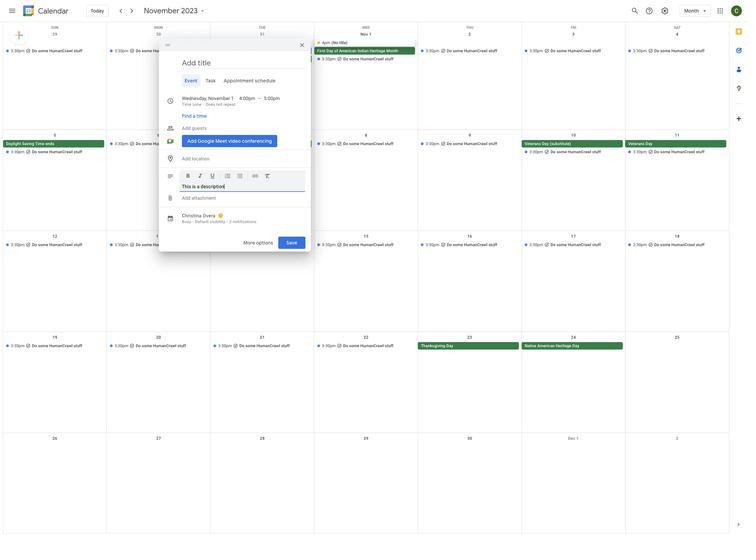 Task type: locate. For each thing, give the bounding box(es) containing it.
18
[[675, 234, 680, 239]]

notifications
[[233, 220, 257, 224]]

1 horizontal spatial 29
[[364, 437, 369, 441]]

add down this
[[182, 196, 190, 201]]

2 horizontal spatial 1
[[577, 437, 579, 441]]

day for veterans day
[[646, 142, 653, 146]]

1 horizontal spatial a
[[197, 184, 200, 189]]

humancrawl down first day of american indian heritage month 'button'
[[361, 57, 384, 61]]

12
[[53, 234, 57, 239]]

cell down 10
[[522, 140, 626, 157]]

1 vertical spatial 1
[[231, 96, 234, 101]]

do some humancrawl stuff down 16
[[447, 243, 497, 248]]

schedule
[[255, 78, 276, 84]]

time down wednesday,
[[182, 102, 192, 107]]

0 vertical spatial add
[[182, 126, 191, 131]]

1 do some humancrawl stuff button from the top
[[211, 47, 312, 55]]

20
[[156, 336, 161, 340]]

0 vertical spatial november
[[144, 6, 179, 16]]

indian
[[358, 49, 369, 53]]

humancrawl down 20
[[153, 344, 177, 349]]

american right native
[[538, 344, 555, 349]]

27
[[156, 437, 161, 441]]

row containing 12
[[3, 231, 729, 332]]

4
[[676, 32, 679, 37]]

time left the ends
[[35, 142, 44, 146]]

cell
[[314, 39, 418, 64], [3, 140, 107, 157], [211, 140, 314, 157], [522, 140, 626, 157], [626, 140, 729, 157], [626, 343, 729, 351]]

underline image
[[209, 173, 216, 181]]

1 vertical spatial add
[[182, 156, 191, 162]]

add down find
[[182, 126, 191, 131]]

1 horizontal spatial heritage
[[556, 344, 572, 349]]

today button
[[86, 3, 109, 19]]

row
[[3, 22, 729, 30], [3, 29, 729, 130], [3, 130, 729, 231], [3, 231, 729, 332], [3, 332, 729, 434], [3, 434, 729, 535]]

day inside first day of american indian heritage month 'button'
[[327, 49, 333, 53]]

saving
[[22, 142, 34, 146]]

do some humancrawl stuff button down 31
[[211, 47, 312, 55]]

day inside the veterans day (substitute) button
[[542, 142, 549, 146]]

attachment
[[192, 196, 216, 201]]

1 vertical spatial november
[[208, 96, 230, 101]]

time
[[197, 113, 207, 119]]

repeat
[[224, 102, 236, 107]]

do some humancrawl stuff down sun
[[32, 49, 82, 53]]

a right is
[[197, 184, 200, 189]]

veterans
[[525, 142, 541, 146], [629, 142, 645, 146]]

0 horizontal spatial american
[[339, 49, 357, 53]]

0 vertical spatial 29
[[53, 32, 57, 37]]

17
[[571, 234, 576, 239]]

28
[[260, 437, 265, 441]]

calendar
[[38, 6, 69, 16]]

tab list
[[730, 22, 748, 516], [164, 75, 306, 87]]

dec 1
[[568, 437, 579, 441]]

1 vertical spatial 30
[[468, 437, 472, 441]]

election day button
[[211, 140, 312, 148]]

does
[[206, 102, 215, 107]]

overa
[[203, 213, 215, 219]]

calendar heading
[[37, 6, 69, 16]]

task
[[206, 78, 216, 84]]

add for add location
[[182, 156, 191, 162]]

native
[[525, 344, 537, 349]]

1
[[369, 32, 372, 37], [231, 96, 234, 101], [577, 437, 579, 441]]

Description text field
[[182, 184, 303, 189]]

0 horizontal spatial heritage
[[370, 49, 386, 53]]

day inside native american heritage day "button"
[[573, 344, 580, 349]]

16
[[468, 234, 472, 239]]

3:30pm
[[11, 49, 25, 53], [115, 49, 128, 53], [426, 49, 440, 53], [530, 49, 543, 53], [633, 49, 647, 53], [322, 57, 336, 61], [115, 142, 128, 146], [322, 142, 336, 146], [426, 142, 440, 146], [11, 150, 25, 155], [218, 150, 232, 155], [530, 150, 543, 155], [633, 150, 647, 155], [11, 243, 25, 248], [115, 243, 128, 248], [322, 243, 336, 248], [426, 243, 440, 248], [530, 243, 543, 248], [633, 243, 647, 248], [11, 344, 25, 349], [115, 344, 128, 349], [218, 344, 232, 349], [322, 344, 336, 349]]

1 horizontal spatial time
[[182, 102, 192, 107]]

humancrawl down 21
[[257, 344, 280, 349]]

a inside button
[[193, 113, 195, 119]]

humancrawl down sun
[[49, 49, 73, 53]]

add inside "button"
[[182, 196, 190, 201]]

4 row from the top
[[3, 231, 729, 332]]

find a time button
[[179, 110, 210, 122]]

appointment
[[224, 78, 254, 84]]

add attachment button
[[179, 192, 219, 204]]

day
[[327, 49, 333, 53], [229, 142, 236, 146], [542, 142, 549, 146], [646, 142, 653, 146], [447, 344, 453, 349], [573, 344, 580, 349]]

1 up repeat
[[231, 96, 234, 101]]

veterans day (substitute) button
[[522, 140, 623, 148]]

thanksgiving day button
[[418, 343, 519, 350]]

humancrawl down the 12
[[49, 243, 73, 248]]

1 horizontal spatial month
[[685, 8, 699, 14]]

1 right dec at bottom
[[577, 437, 579, 441]]

2 vertical spatial add
[[182, 196, 190, 201]]

0 horizontal spatial month
[[387, 49, 398, 53]]

time inside button
[[35, 142, 44, 146]]

19
[[53, 336, 57, 340]]

1 vertical spatial month
[[387, 49, 398, 53]]

humancrawl down "6"
[[153, 142, 177, 146]]

0 horizontal spatial tab list
[[164, 75, 306, 87]]

0 vertical spatial 30
[[156, 32, 161, 37]]

november up 'mon'
[[144, 6, 179, 16]]

5 row from the top
[[3, 332, 729, 434]]

2 vertical spatial 2
[[676, 437, 679, 441]]

day inside thanksgiving day button
[[447, 344, 453, 349]]

visibility
[[210, 220, 225, 224]]

do some humancrawl stuff down 17
[[551, 243, 601, 248]]

do some humancrawl stuff down the 12
[[32, 243, 82, 248]]

cell down the 7 at the top left
[[211, 140, 314, 157]]

do some humancrawl stuff
[[32, 49, 82, 53], [136, 49, 186, 53], [220, 49, 270, 53], [447, 49, 497, 53], [551, 49, 601, 53], [655, 49, 705, 53], [343, 57, 394, 61], [136, 142, 186, 146], [343, 142, 394, 146], [447, 142, 497, 146], [32, 150, 82, 155], [240, 150, 290, 155], [551, 150, 601, 155], [655, 150, 705, 155], [32, 243, 82, 248], [136, 243, 186, 248], [240, 243, 290, 248], [343, 243, 394, 248], [447, 243, 497, 248], [551, 243, 601, 248], [655, 243, 705, 248], [32, 344, 82, 349], [136, 344, 186, 349], [240, 344, 290, 349], [343, 344, 394, 349]]

1 horizontal spatial 30
[[468, 437, 472, 441]]

1 horizontal spatial 1
[[369, 32, 372, 37]]

daylight saving time ends button
[[3, 140, 104, 148]]

default
[[195, 220, 209, 224]]

daylight
[[6, 142, 21, 146]]

do some humancrawl stuff up add title text field
[[220, 49, 270, 53]]

first
[[317, 49, 326, 53]]

day inside the election day button
[[229, 142, 236, 146]]

heritage right "indian"
[[370, 49, 386, 53]]

30
[[156, 32, 161, 37], [468, 437, 472, 441]]

humancrawl up add title text field
[[237, 49, 260, 53]]

2 add from the top
[[182, 156, 191, 162]]

1 vertical spatial american
[[538, 344, 555, 349]]

settings menu image
[[661, 7, 669, 15]]

row containing sun
[[3, 22, 729, 30]]

0 horizontal spatial a
[[193, 113, 195, 119]]

1 vertical spatial heritage
[[556, 344, 572, 349]]

native american heritage day button
[[522, 343, 623, 350]]

humancrawl down 13
[[153, 243, 177, 248]]

heritage inside "button"
[[556, 344, 572, 349]]

some
[[38, 49, 48, 53], [142, 49, 152, 53], [226, 49, 236, 53], [453, 49, 463, 53], [557, 49, 567, 53], [661, 49, 671, 53], [349, 57, 360, 61], [142, 142, 152, 146], [349, 142, 360, 146], [453, 142, 463, 146], [38, 150, 48, 155], [246, 150, 256, 155], [557, 150, 567, 155], [661, 150, 671, 155], [38, 243, 48, 248], [142, 243, 152, 248], [246, 243, 256, 248], [349, 243, 360, 248], [453, 243, 463, 248], [557, 243, 567, 248], [661, 243, 671, 248], [38, 344, 48, 349], [142, 344, 152, 349], [246, 344, 256, 349], [349, 344, 360, 349]]

0 vertical spatial a
[[193, 113, 195, 119]]

humancrawl
[[49, 49, 73, 53], [153, 49, 177, 53], [237, 49, 260, 53], [464, 49, 488, 53], [568, 49, 592, 53], [672, 49, 695, 53], [361, 57, 384, 61], [153, 142, 177, 146], [361, 142, 384, 146], [464, 142, 488, 146], [49, 150, 73, 155], [257, 150, 280, 155], [568, 150, 592, 155], [672, 150, 695, 155], [49, 243, 73, 248], [153, 243, 177, 248], [257, 243, 280, 248], [361, 243, 384, 248], [464, 243, 488, 248], [568, 243, 592, 248], [672, 243, 695, 248], [49, 344, 73, 349], [153, 344, 177, 349], [257, 344, 280, 349], [361, 344, 384, 349]]

thu
[[466, 25, 474, 30]]

humancrawl down 'mon'
[[153, 49, 177, 53]]

1 horizontal spatial 2
[[469, 32, 471, 37]]

thanksgiving
[[421, 344, 446, 349]]

november up not
[[208, 96, 230, 101]]

2 do some humancrawl stuff button from the top
[[211, 241, 312, 249]]

month right "indian"
[[387, 49, 398, 53]]

1 horizontal spatial november
[[208, 96, 230, 101]]

humancrawl down veterans day button
[[672, 150, 695, 155]]

do some humancrawl stuff button
[[211, 47, 312, 55], [211, 241, 312, 249]]

cell containing 4pm
[[314, 39, 418, 64]]

humancrawl down 18
[[672, 243, 695, 248]]

italic image
[[197, 173, 204, 181]]

stuff
[[74, 49, 82, 53], [178, 49, 186, 53], [261, 49, 270, 53], [489, 49, 497, 53], [593, 49, 601, 53], [696, 49, 705, 53], [385, 57, 394, 61], [178, 142, 186, 146], [385, 142, 394, 146], [489, 142, 497, 146], [74, 150, 82, 155], [281, 150, 290, 155], [593, 150, 601, 155], [696, 150, 705, 155], [74, 243, 82, 248], [178, 243, 186, 248], [281, 243, 290, 248], [385, 243, 394, 248], [489, 243, 497, 248], [593, 243, 601, 248], [696, 243, 705, 248], [74, 344, 82, 349], [178, 344, 186, 349], [281, 344, 290, 349], [385, 344, 394, 349]]

2 horizontal spatial 2
[[676, 437, 679, 441]]

0 horizontal spatial time
[[35, 142, 44, 146]]

veterans day (substitute)
[[525, 142, 571, 146]]

veterans for veterans day (substitute)
[[525, 142, 541, 146]]

title)
[[339, 40, 348, 45]]

2 row from the top
[[3, 29, 729, 130]]

add inside dropdown button
[[182, 126, 191, 131]]

0 vertical spatial 1
[[369, 32, 372, 37]]

do some humancrawl stuff down the election day button at the top of page
[[240, 150, 290, 155]]

humancrawl down thu
[[464, 49, 488, 53]]

2
[[469, 32, 471, 37], [229, 220, 232, 224], [676, 437, 679, 441]]

veterans inside button
[[629, 142, 645, 146]]

do some humancrawl stuff down 13
[[136, 243, 186, 248]]

0 vertical spatial heritage
[[370, 49, 386, 53]]

cell containing daylight saving time ends
[[3, 140, 107, 157]]

0 vertical spatial american
[[339, 49, 357, 53]]

1 horizontal spatial veterans
[[629, 142, 645, 146]]

cell down 5
[[3, 140, 107, 157]]

heritage down 24
[[556, 344, 572, 349]]

23
[[468, 336, 472, 340]]

ends
[[45, 142, 54, 146]]

election
[[214, 142, 228, 146]]

add left location
[[182, 156, 191, 162]]

3 add from the top
[[182, 196, 190, 201]]

Add title text field
[[182, 58, 306, 68]]

main drawer image
[[8, 7, 16, 15]]

humancrawl down the 19
[[49, 344, 73, 349]]

american down the title)
[[339, 49, 357, 53]]

do some humancrawl stuff down the 19
[[32, 344, 82, 349]]

nov 1
[[361, 32, 372, 37]]

add inside dropdown button
[[182, 156, 191, 162]]

1 right the nov
[[369, 32, 372, 37]]

0 horizontal spatial november
[[144, 6, 179, 16]]

2023
[[181, 6, 198, 16]]

1 vertical spatial time
[[35, 142, 44, 146]]

month inside 'button'
[[387, 49, 398, 53]]

add
[[182, 126, 191, 131], [182, 156, 191, 162], [182, 196, 190, 201]]

2 veterans from the left
[[629, 142, 645, 146]]

1 vertical spatial a
[[197, 184, 200, 189]]

daylight saving time ends
[[6, 142, 54, 146]]

month inside popup button
[[685, 8, 699, 14]]

0 horizontal spatial 2
[[229, 220, 232, 224]]

2 vertical spatial 1
[[577, 437, 579, 441]]

1 row from the top
[[3, 22, 729, 30]]

6 row from the top
[[3, 434, 729, 535]]

1 vertical spatial do some humancrawl stuff button
[[211, 241, 312, 249]]

0 horizontal spatial veterans
[[525, 142, 541, 146]]

american inside native american heritage day "button"
[[538, 344, 555, 349]]

1 for nov 1
[[369, 32, 372, 37]]

0 horizontal spatial 29
[[53, 32, 57, 37]]

add location button
[[179, 153, 306, 165]]

3 row from the top
[[3, 130, 729, 231]]

1 add from the top
[[182, 126, 191, 131]]

task button
[[203, 75, 219, 87]]

0 vertical spatial do some humancrawl stuff button
[[211, 47, 312, 55]]

this is a description
[[182, 184, 224, 189]]

do some humancrawl stuff button down 14
[[211, 241, 312, 249]]

do some humancrawl stuff down 9
[[447, 142, 497, 146]]

veterans inside button
[[525, 142, 541, 146]]

1 horizontal spatial american
[[538, 344, 555, 349]]

a
[[193, 113, 195, 119], [197, 184, 200, 189]]

0 vertical spatial month
[[685, 8, 699, 14]]

default visibility
[[195, 220, 225, 224]]

month right settings menu icon
[[685, 8, 699, 14]]

day inside veterans day button
[[646, 142, 653, 146]]

row containing 5
[[3, 130, 729, 231]]

29
[[53, 32, 57, 37], [364, 437, 369, 441]]

humancrawl down 15
[[361, 243, 384, 248]]

do inside cell
[[220, 49, 225, 53]]

cell down the 11
[[626, 140, 729, 157]]

1 veterans from the left
[[525, 142, 541, 146]]

sun
[[51, 25, 58, 30]]

0 horizontal spatial 30
[[156, 32, 161, 37]]

do some humancrawl stuff down 15
[[343, 243, 394, 248]]

grid
[[3, 22, 729, 535]]

humancrawl down daylight saving time ends button
[[49, 150, 73, 155]]

november 2023 button
[[141, 6, 209, 16]]

a right find
[[193, 113, 195, 119]]

cell down 'nov 1' on the left top of page
[[314, 39, 418, 64]]

sat
[[674, 25, 681, 30]]

1 vertical spatial 2
[[229, 220, 232, 224]]

do some humancrawl stuff down "6"
[[136, 142, 186, 146]]

humancrawl down 16
[[464, 243, 488, 248]]



Task type: describe. For each thing, give the bounding box(es) containing it.
guests
[[192, 126, 207, 131]]

add for add attachment
[[182, 196, 190, 201]]

thanksgiving day
[[421, 344, 453, 349]]

(substitute)
[[550, 142, 571, 146]]

this
[[182, 184, 191, 189]]

heritage inside 'button'
[[370, 49, 386, 53]]

11
[[675, 133, 680, 138]]

veterans for veterans day
[[629, 142, 645, 146]]

find
[[182, 113, 192, 119]]

zone
[[193, 102, 202, 107]]

4:00pm – 5:00pm
[[239, 96, 280, 101]]

first day of american indian heritage month button
[[314, 47, 415, 55]]

13
[[156, 234, 161, 239]]

do some humancrawl stuff down 8
[[343, 142, 394, 146]]

cell down 25
[[626, 343, 729, 351]]

insert link image
[[252, 173, 259, 181]]

today
[[91, 8, 104, 14]]

do some humancrawl stuff down veterans day button
[[655, 150, 705, 155]]

month button
[[680, 3, 711, 19]]

2 notifications
[[229, 220, 257, 224]]

first day of american indian heritage month
[[317, 49, 398, 53]]

veterans day
[[629, 142, 653, 146]]

numbered list image
[[224, 173, 231, 181]]

stuff inside cell
[[261, 49, 270, 53]]

add guests
[[182, 126, 207, 131]]

1 vertical spatial 29
[[364, 437, 369, 441]]

25
[[675, 336, 680, 340]]

add for add guests
[[182, 126, 191, 131]]

humancrawl down 9
[[464, 142, 488, 146]]

calendar element
[[22, 4, 69, 19]]

5
[[54, 133, 56, 138]]

day for election day
[[229, 142, 236, 146]]

do some humancrawl stuff down 4
[[655, 49, 705, 53]]

cell containing veterans day (substitute)
[[522, 140, 626, 157]]

26
[[53, 437, 57, 441]]

do some humancrawl stuff down 14
[[240, 243, 290, 248]]

to element
[[258, 95, 261, 102]]

american inside first day of american indian heritage month 'button'
[[339, 49, 357, 53]]

bold image
[[185, 173, 192, 181]]

tue
[[259, 25, 266, 30]]

do some humancrawl stuff cell
[[211, 39, 314, 64]]

do some humancrawl stuff button inside cell
[[211, 47, 312, 55]]

do some humancrawl stuff down first day of american indian heritage month 'button'
[[343, 57, 394, 61]]

location
[[192, 156, 210, 162]]

humancrawl down the veterans day (substitute) button
[[568, 150, 592, 155]]

add guests button
[[179, 122, 306, 134]]

row containing 19
[[3, 332, 729, 434]]

31
[[260, 32, 265, 37]]

0 horizontal spatial 1
[[231, 96, 234, 101]]

tab list containing event
[[164, 75, 306, 87]]

fri
[[571, 25, 577, 30]]

7
[[261, 133, 264, 138]]

cell containing election day
[[211, 140, 314, 157]]

november 2023
[[144, 6, 198, 16]]

of
[[334, 49, 338, 53]]

humancrawl down the election day button at the top of page
[[257, 150, 280, 155]]

grid containing 29
[[3, 22, 729, 535]]

21
[[260, 336, 265, 340]]

14
[[260, 234, 265, 239]]

do some humancrawl stuff down 21
[[240, 344, 290, 349]]

not
[[216, 102, 223, 107]]

10
[[571, 133, 576, 138]]

time zone
[[182, 102, 202, 107]]

15
[[364, 234, 369, 239]]

day for first day of american indian heritage month
[[327, 49, 333, 53]]

22
[[364, 336, 369, 340]]

remove formatting image
[[264, 173, 271, 181]]

9
[[469, 133, 471, 138]]

do some humancrawl stuff down thu
[[447, 49, 497, 53]]

add location
[[182, 156, 210, 162]]

native american heritage day
[[525, 344, 580, 349]]

election day
[[214, 142, 236, 146]]

4pm (no title)
[[322, 40, 348, 45]]

event
[[185, 78, 198, 84]]

8
[[365, 133, 367, 138]]

(no
[[332, 40, 338, 45]]

humancrawl inside cell
[[237, 49, 260, 53]]

do some humancrawl stuff down 20
[[136, 344, 186, 349]]

appointment schedule
[[224, 78, 276, 84]]

24
[[571, 336, 576, 340]]

do some humancrawl stuff down 3
[[551, 49, 601, 53]]

day for veterans day (substitute)
[[542, 142, 549, 146]]

row containing 26
[[3, 434, 729, 535]]

wednesday, november 1
[[182, 96, 234, 101]]

support image
[[646, 7, 654, 15]]

do some humancrawl stuff down 18
[[655, 243, 705, 248]]

1 horizontal spatial tab list
[[730, 22, 748, 516]]

veterans day button
[[626, 140, 727, 148]]

mon
[[154, 25, 163, 30]]

wednesday,
[[182, 96, 207, 101]]

0 vertical spatial time
[[182, 102, 192, 107]]

humancrawl down 14
[[257, 243, 280, 248]]

humancrawl down 8
[[361, 142, 384, 146]]

–
[[258, 96, 261, 101]]

1 for dec 1
[[577, 437, 579, 441]]

humancrawl down 4
[[672, 49, 695, 53]]

3
[[573, 32, 575, 37]]

find a time
[[182, 113, 207, 119]]

cell containing veterans day
[[626, 140, 729, 157]]

6
[[158, 133, 160, 138]]

busy
[[182, 220, 191, 224]]

do some humancrawl stuff down 'mon'
[[136, 49, 186, 53]]

appointment schedule button
[[221, 75, 279, 87]]

day for thanksgiving day
[[447, 344, 453, 349]]

does not repeat
[[206, 102, 236, 107]]

christina overa
[[182, 213, 215, 219]]

humancrawl down 3
[[568, 49, 592, 53]]

dec
[[568, 437, 576, 441]]

do some humancrawl stuff down 22
[[343, 344, 394, 349]]

4:00pm
[[239, 96, 255, 101]]

add attachment
[[182, 196, 216, 201]]

0 vertical spatial 2
[[469, 32, 471, 37]]

do some humancrawl stuff down the veterans day (substitute) button
[[551, 150, 601, 155]]

bulleted list image
[[237, 173, 243, 181]]

row containing 29
[[3, 29, 729, 130]]

nov
[[361, 32, 368, 37]]

humancrawl down 17
[[568, 243, 592, 248]]

description
[[201, 184, 224, 189]]

christina
[[182, 213, 202, 219]]

do some humancrawl stuff down daylight saving time ends button
[[32, 150, 82, 155]]

formatting options toolbar
[[179, 170, 306, 185]]

some inside cell
[[226, 49, 236, 53]]

humancrawl down 22
[[361, 344, 384, 349]]



Task type: vqa. For each thing, say whether or not it's contained in the screenshot.
my calendars list
no



